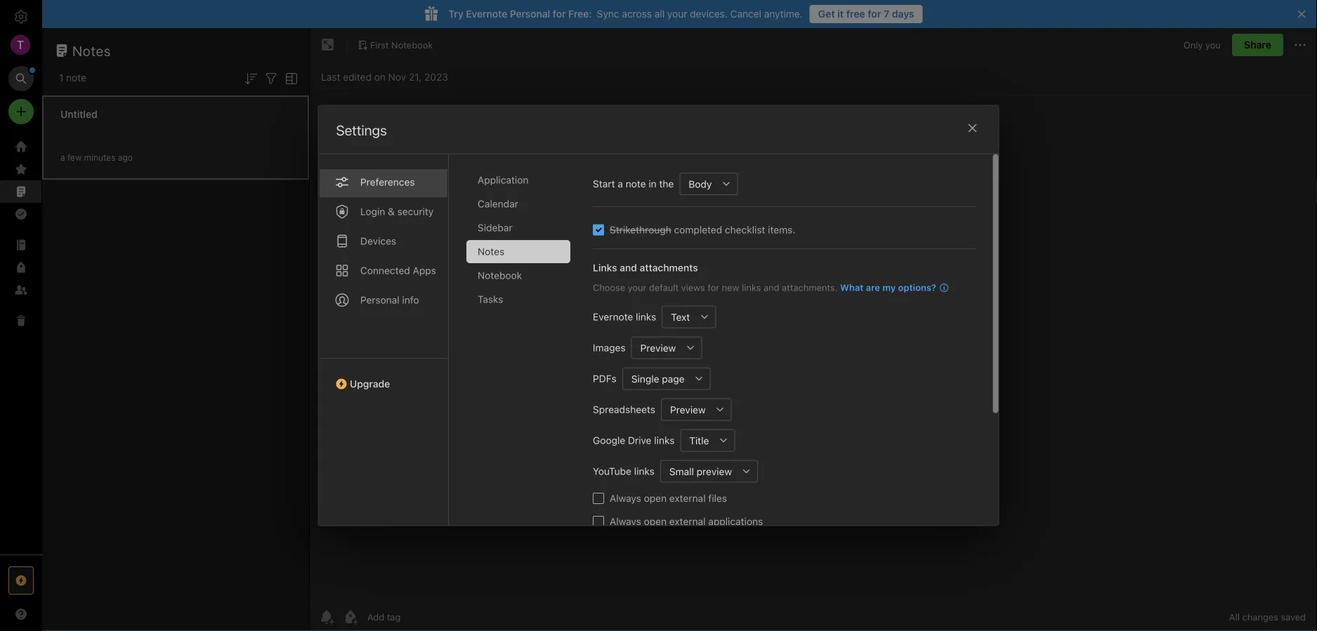 Task type: vqa. For each thing, say whether or not it's contained in the screenshot.
Expand Tags image
no



Task type: locate. For each thing, give the bounding box(es) containing it.
note
[[66, 72, 86, 84], [625, 178, 646, 189]]

applications
[[708, 516, 763, 527]]

preview button for spreadsheets
[[661, 398, 709, 421]]

get it free for 7 days
[[818, 8, 914, 20]]

1 horizontal spatial a
[[617, 178, 623, 189]]

open for always open external files
[[644, 493, 666, 504]]

always open external applications
[[610, 516, 763, 527]]

1 vertical spatial notes
[[477, 246, 504, 257]]

start
[[593, 178, 615, 189]]

Always open external applications checkbox
[[593, 516, 604, 527]]

0 vertical spatial preview
[[640, 342, 676, 354]]

login & security
[[360, 206, 433, 217]]

default
[[649, 282, 678, 293]]

evernote right try
[[466, 8, 507, 20]]

always
[[610, 493, 641, 504], [610, 516, 641, 527]]

spreadsheets
[[593, 404, 655, 415]]

personal left free:
[[510, 8, 550, 20]]

always for always open external files
[[610, 493, 641, 504]]

0 vertical spatial evernote
[[466, 8, 507, 20]]

preview button up single page button
[[631, 337, 679, 359]]

free
[[847, 8, 865, 20]]

application tab
[[466, 168, 570, 191]]

personal
[[510, 8, 550, 20], [360, 294, 399, 306]]

Choose default view option for Evernote links field
[[662, 306, 716, 328]]

1 always from the top
[[610, 493, 641, 504]]

0 horizontal spatial for
[[553, 8, 566, 20]]

first
[[370, 39, 389, 50]]

share button
[[1232, 34, 1284, 56]]

free:
[[569, 8, 592, 20]]

devices.
[[690, 8, 728, 20]]

personal down connected
[[360, 294, 399, 306]]

drive
[[628, 435, 651, 446]]

for for free:
[[553, 8, 566, 20]]

items.
[[768, 224, 795, 235]]

0 horizontal spatial and
[[620, 262, 637, 273]]

1 horizontal spatial your
[[667, 8, 687, 20]]

1 vertical spatial notebook
[[477, 269, 522, 281]]

links
[[742, 282, 761, 293], [636, 311, 656, 323], [654, 435, 674, 446], [634, 465, 654, 477]]

are
[[866, 282, 880, 293]]

2 horizontal spatial for
[[868, 8, 881, 20]]

0 vertical spatial preview button
[[631, 337, 679, 359]]

minutes
[[84, 153, 116, 163]]

Start a new note in the body or title. field
[[679, 172, 738, 195]]

and
[[620, 262, 637, 273], [763, 282, 779, 293]]

notebook up 21,
[[391, 39, 433, 50]]

1 vertical spatial external
[[669, 516, 706, 527]]

external up always open external applications
[[669, 493, 706, 504]]

preview button up title button
[[661, 398, 709, 421]]

and left attachments.
[[763, 282, 779, 293]]

preview
[[640, 342, 676, 354], [670, 404, 706, 415]]

edited
[[343, 71, 372, 83]]

notes down sidebar
[[477, 246, 504, 257]]

connected apps
[[360, 265, 436, 276]]

1 horizontal spatial note
[[625, 178, 646, 189]]

notes tab
[[466, 240, 570, 263]]

attachments.
[[782, 282, 838, 293]]

always right always open external applications option at the left of the page
[[610, 516, 641, 527]]

external down always open external files
[[669, 516, 706, 527]]

notebook
[[391, 39, 433, 50], [477, 269, 522, 281]]

info
[[402, 294, 419, 306]]

0 vertical spatial external
[[669, 493, 706, 504]]

0 vertical spatial always
[[610, 493, 641, 504]]

note window element
[[310, 28, 1317, 632]]

a left few on the top of page
[[60, 153, 65, 163]]

checklist
[[725, 224, 765, 235]]

choose your default views for new links and attachments.
[[593, 282, 838, 293]]

last
[[321, 71, 340, 83]]

small preview button
[[660, 460, 735, 483]]

tab list
[[319, 154, 449, 526], [466, 168, 581, 526]]

1 vertical spatial evernote
[[593, 311, 633, 323]]

tab list containing preferences
[[319, 154, 449, 526]]

0 vertical spatial note
[[66, 72, 86, 84]]

text button
[[662, 306, 693, 328]]

body button
[[679, 172, 715, 195]]

preview up title button
[[670, 404, 706, 415]]

1 external from the top
[[669, 493, 706, 504]]

open down always open external files
[[644, 516, 666, 527]]

1 horizontal spatial tab list
[[466, 168, 581, 526]]

tree
[[0, 136, 42, 554]]

connected
[[360, 265, 410, 276]]

&
[[388, 206, 394, 217]]

title button
[[680, 429, 712, 452]]

0 horizontal spatial personal
[[360, 294, 399, 306]]

notes
[[72, 42, 111, 59], [477, 246, 504, 257]]

and right 'links' at the left of the page
[[620, 262, 637, 273]]

apps
[[413, 265, 436, 276]]

share
[[1244, 39, 1272, 51]]

what are my options?
[[840, 282, 936, 293]]

preferences
[[360, 176, 415, 188]]

2 open from the top
[[644, 516, 666, 527]]

1 horizontal spatial and
[[763, 282, 779, 293]]

preview inside choose default view option for images field
[[640, 342, 676, 354]]

Choose default view option for YouTube links field
[[660, 460, 758, 483]]

single page
[[631, 373, 684, 385]]

try evernote personal for free: sync across all your devices. cancel anytime.
[[449, 8, 803, 20]]

preview button
[[631, 337, 679, 359], [661, 398, 709, 421]]

0 horizontal spatial note
[[66, 72, 86, 84]]

Note Editor text field
[[310, 96, 1317, 603]]

1 vertical spatial personal
[[360, 294, 399, 306]]

for inside button
[[868, 8, 881, 20]]

0 vertical spatial notebook
[[391, 39, 433, 50]]

0 vertical spatial open
[[644, 493, 666, 504]]

for left free:
[[553, 8, 566, 20]]

all
[[1230, 612, 1240, 623]]

on
[[374, 71, 386, 83]]

0 vertical spatial a
[[60, 153, 65, 163]]

0 vertical spatial and
[[620, 262, 637, 273]]

a right start
[[617, 178, 623, 189]]

always for always open external applications
[[610, 516, 641, 527]]

for for 7
[[868, 8, 881, 20]]

you
[[1206, 40, 1221, 50]]

1 horizontal spatial for
[[707, 282, 719, 293]]

settings image
[[13, 8, 30, 25]]

single page button
[[622, 367, 688, 390]]

1 horizontal spatial personal
[[510, 8, 550, 20]]

preview up single page
[[640, 342, 676, 354]]

always right always open external files checkbox
[[610, 493, 641, 504]]

calendar
[[477, 198, 518, 209]]

notebook up tasks
[[477, 269, 522, 281]]

1 vertical spatial always
[[610, 516, 641, 527]]

0 horizontal spatial evernote
[[466, 8, 507, 20]]

1 vertical spatial and
[[763, 282, 779, 293]]

0 horizontal spatial your
[[628, 282, 646, 293]]

1 horizontal spatial notes
[[477, 246, 504, 257]]

tab list for start a note in the
[[466, 168, 581, 526]]

1 open from the top
[[644, 493, 666, 504]]

for left 7
[[868, 8, 881, 20]]

body
[[688, 178, 712, 190]]

start a note in the
[[593, 178, 674, 189]]

notebook tab
[[466, 264, 570, 287]]

untitled
[[60, 109, 97, 120]]

note right 1
[[66, 72, 86, 84]]

first notebook
[[370, 39, 433, 50]]

sidebar tab
[[466, 216, 570, 239]]

1 vertical spatial preview button
[[661, 398, 709, 421]]

open
[[644, 493, 666, 504], [644, 516, 666, 527]]

evernote down choose at the top
[[593, 311, 633, 323]]

1 vertical spatial your
[[628, 282, 646, 293]]

security
[[397, 206, 433, 217]]

tab list containing application
[[466, 168, 581, 526]]

title
[[689, 435, 709, 446]]

notebook inside tab
[[477, 269, 522, 281]]

links left the text button at the right of the page
[[636, 311, 656, 323]]

2 external from the top
[[669, 516, 706, 527]]

your right all
[[667, 8, 687, 20]]

for left new at right
[[707, 282, 719, 293]]

open up always open external applications
[[644, 493, 666, 504]]

your down links and attachments
[[628, 282, 646, 293]]

1 horizontal spatial notebook
[[477, 269, 522, 281]]

notes up 1 note
[[72, 42, 111, 59]]

1 vertical spatial preview
[[670, 404, 706, 415]]

google
[[593, 435, 625, 446]]

2 always from the top
[[610, 516, 641, 527]]

tasks tab
[[466, 288, 570, 311]]

note left in
[[625, 178, 646, 189]]

0 horizontal spatial tab list
[[319, 154, 449, 526]]

preview inside choose default view option for spreadsheets field
[[670, 404, 706, 415]]

1 vertical spatial note
[[625, 178, 646, 189]]

0 horizontal spatial notebook
[[391, 39, 433, 50]]

images
[[593, 342, 625, 353]]

1 vertical spatial open
[[644, 516, 666, 527]]

Choose default view option for PDFs field
[[622, 367, 710, 390]]

links right new at right
[[742, 282, 761, 293]]

0 horizontal spatial notes
[[72, 42, 111, 59]]

add tag image
[[342, 609, 359, 626]]

Choose default view option for Images field
[[631, 337, 702, 359]]

settings
[[336, 122, 387, 138]]

get it free for 7 days button
[[810, 5, 923, 23]]



Task type: describe. For each thing, give the bounding box(es) containing it.
options?
[[898, 282, 936, 293]]

links and attachments
[[593, 262, 698, 273]]

upgrade
[[350, 378, 390, 390]]

get
[[818, 8, 835, 20]]

open for always open external applications
[[644, 516, 666, 527]]

home image
[[13, 138, 30, 155]]

new
[[722, 282, 739, 293]]

notes inside tab
[[477, 246, 504, 257]]

always open external files
[[610, 493, 727, 504]]

application
[[477, 174, 528, 185]]

it
[[838, 8, 844, 20]]

files
[[708, 493, 727, 504]]

21,
[[409, 71, 422, 83]]

preview button for images
[[631, 337, 679, 359]]

google drive links
[[593, 435, 674, 446]]

links
[[593, 262, 617, 273]]

devices
[[360, 235, 396, 247]]

Select365 checkbox
[[593, 224, 604, 235]]

Choose default view option for Google Drive links field
[[680, 429, 735, 452]]

sidebar
[[477, 222, 512, 233]]

personal info
[[360, 294, 419, 306]]

try
[[449, 8, 464, 20]]

personal inside tab list
[[360, 294, 399, 306]]

links down drive
[[634, 465, 654, 477]]

evernote links
[[593, 311, 656, 323]]

Choose default view option for Spreadsheets field
[[661, 398, 732, 421]]

tasks
[[477, 293, 503, 305]]

7
[[884, 8, 890, 20]]

page
[[662, 373, 684, 385]]

expand note image
[[320, 37, 337, 53]]

days
[[892, 8, 914, 20]]

youtube
[[593, 465, 631, 477]]

in
[[648, 178, 656, 189]]

1 note
[[59, 72, 86, 84]]

all changes saved
[[1230, 612, 1306, 623]]

external for applications
[[669, 516, 706, 527]]

pdfs
[[593, 373, 616, 384]]

notebook inside button
[[391, 39, 433, 50]]

0 vertical spatial personal
[[510, 8, 550, 20]]

external for files
[[669, 493, 706, 504]]

2023
[[424, 71, 448, 83]]

strikethrough
[[610, 224, 671, 235]]

changes
[[1243, 612, 1279, 623]]

what
[[840, 282, 863, 293]]

only
[[1184, 40, 1203, 50]]

anytime.
[[764, 8, 803, 20]]

preview
[[696, 466, 732, 477]]

1 horizontal spatial evernote
[[593, 311, 633, 323]]

my
[[882, 282, 896, 293]]

strikethrough completed checklist items.
[[610, 224, 795, 235]]

small preview
[[669, 466, 732, 477]]

upgrade button
[[319, 358, 448, 395]]

only you
[[1184, 40, 1221, 50]]

close image
[[964, 120, 981, 137]]

calendar tab
[[466, 192, 570, 215]]

single
[[631, 373, 659, 385]]

across
[[622, 8, 652, 20]]

ago
[[118, 153, 133, 163]]

tab list for application
[[319, 154, 449, 526]]

small
[[669, 466, 694, 477]]

0 vertical spatial notes
[[72, 42, 111, 59]]

0 horizontal spatial a
[[60, 153, 65, 163]]

1
[[59, 72, 63, 84]]

youtube links
[[593, 465, 654, 477]]

1 vertical spatial a
[[617, 178, 623, 189]]

saved
[[1281, 612, 1306, 623]]

preview for spreadsheets
[[670, 404, 706, 415]]

choose
[[593, 282, 625, 293]]

0 vertical spatial your
[[667, 8, 687, 20]]

attachments
[[639, 262, 698, 273]]

cancel
[[730, 8, 762, 20]]

completed
[[674, 224, 722, 235]]

text
[[671, 311, 690, 323]]

Always open external files checkbox
[[593, 493, 604, 504]]

a few minutes ago
[[60, 153, 133, 163]]

last edited on nov 21, 2023
[[321, 71, 448, 83]]

add a reminder image
[[318, 609, 335, 626]]

preview for images
[[640, 342, 676, 354]]

nov
[[388, 71, 406, 83]]

upgrade image
[[13, 573, 30, 590]]

links right drive
[[654, 435, 674, 446]]

few
[[67, 153, 82, 163]]

the
[[659, 178, 674, 189]]

first notebook button
[[353, 35, 438, 55]]



